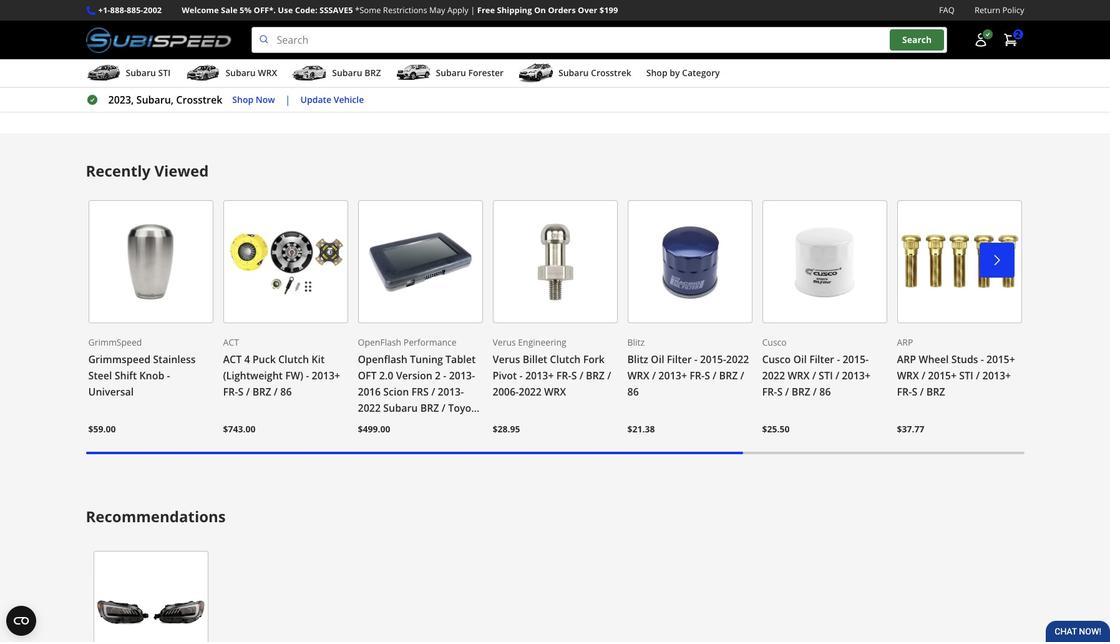 Task type: vqa. For each thing, say whether or not it's contained in the screenshot.
- inside the CUSCO CUSCO OIL FILTER - 2015- 2022 WRX / STI / 2013+ FR-S / BRZ / 86
yes



Task type: describe. For each thing, give the bounding box(es) containing it.
subaru wrx
[[226, 67, 277, 79]]

return policy link
[[975, 4, 1025, 17]]

performance
[[404, 337, 457, 348]]

(lightweight
[[223, 369, 283, 383]]

cus00b 001 c cusco oil filter - 2015-2018 wrx / sti / 2013+ ft86, image
[[763, 200, 888, 323]]

clutch for -
[[278, 353, 309, 366]]

$499.00
[[358, 423, 391, 435]]

$429.16
[[289, 35, 326, 49]]

forester
[[469, 67, 504, 79]]

1 1 from the left
[[306, 78, 311, 90]]

ofpunivoft 13-20 frs, brz, 86 openflash tuning tablet oft 2.0 version 2, image
[[358, 200, 483, 323]]

subaru brz button
[[292, 62, 381, 87]]

recently
[[86, 160, 151, 181]]

billet
[[523, 353, 548, 366]]

faq
[[940, 4, 955, 16]]

update
[[301, 94, 332, 105]]

brz inside verus engineering verus billet clutch fork pivot - 2013+ fr-s / brz / 2006-2022 wrx
[[586, 369, 605, 383]]

scion
[[384, 385, 409, 399]]

subaru sti
[[126, 67, 171, 79]]

steel
[[88, 369, 112, 383]]

grimmspeed grimmspeed stainless steel shift knob  - universal
[[88, 337, 196, 399]]

1 verus from the top
[[493, 337, 516, 348]]

5%
[[240, 4, 252, 16]]

pivot
[[493, 369, 517, 383]]

brz inside "openflash performance openflash tuning tablet oft 2.0 version 2 - 2013- 2016 scion frs / 2013- 2022 subaru brz / toyota 86"
[[421, 401, 439, 415]]

previous button
[[898, 71, 949, 99]]

brz inside act act 4 puck clutch kit (lightweight fw) - 2013+ fr-s / brz / 86
[[253, 385, 271, 399]]

2006-
[[493, 385, 519, 399]]

2 down policy
[[1016, 28, 1021, 40]]

toyota
[[448, 401, 481, 415]]

1 cusco from the top
[[763, 337, 787, 348]]

1 horizontal spatial |
[[471, 4, 475, 16]]

openflash
[[358, 337, 402, 348]]

knob
[[139, 369, 165, 383]]

tablet
[[446, 353, 476, 366]]

code:
[[295, 4, 318, 16]]

$25.50
[[763, 423, 790, 435]]

1 button
[[948, 71, 970, 99]]

2013+ inside verus engineering verus billet clutch fork pivot - 2013+ fr-s / brz / 2006-2022 wrx
[[526, 369, 554, 383]]

2 cusco from the top
[[763, 353, 791, 366]]

1 blitz from the top
[[628, 337, 645, 348]]

universal
[[88, 385, 134, 399]]

shop now link
[[233, 93, 275, 107]]

open widget image
[[6, 606, 36, 636]]

2.0
[[380, 369, 394, 383]]

over
[[578, 4, 598, 16]]

viewed
[[155, 160, 209, 181]]

subaru crosstrek button
[[519, 62, 632, 87]]

sti inside dropdown button
[[158, 67, 171, 79]]

page 1 of 2
[[284, 78, 328, 90]]

86 inside "blitz blitz oil filter - 2015-2022 wrx / 2013+ fr-s / brz / 86"
[[628, 385, 639, 399]]

1 vertical spatial 2015+
[[929, 369, 957, 383]]

2013+ inside the 'cusco cusco oil filter - 2015- 2022 wrx / sti / 2013+ fr-s / brz / 86'
[[843, 369, 871, 383]]

shop by category
[[647, 67, 720, 79]]

1 act from the top
[[223, 337, 239, 348]]

86 inside the 'cusco cusco oil filter - 2015- 2022 wrx / sti / 2013+ fr-s / brz / 86'
[[820, 385, 831, 399]]

subispeed logo image
[[86, 27, 231, 53]]

subaru for subaru wrx
[[226, 67, 256, 79]]

on
[[534, 4, 546, 16]]

$429.16 link
[[284, 0, 427, 61]]

885-
[[127, 4, 143, 16]]

2022 inside "blitz blitz oil filter - 2015-2022 wrx / 2013+ fr-s / brz / 86"
[[727, 353, 750, 366]]

a subaru forester thumbnail image image
[[396, 64, 431, 83]]

crosstrek inside dropdown button
[[591, 67, 632, 79]]

$28.95
[[493, 423, 520, 435]]

free
[[478, 4, 495, 16]]

- inside the 'cusco cusco oil filter - 2015- 2022 wrx / sti / 2013+ fr-s / brz / 86'
[[837, 353, 841, 366]]

wrx inside "blitz blitz oil filter - 2015-2022 wrx / 2013+ fr-s / brz / 86"
[[628, 369, 650, 383]]

subaru brz
[[332, 67, 381, 79]]

brz inside arp arp wheel studs - 2015+ wrx / 2015+ sti / 2013+ fr-s / brz
[[927, 385, 946, 399]]

2015- for 2013+
[[843, 353, 869, 366]]

0 horizontal spatial 2 button
[[969, 71, 990, 99]]

$199
[[600, 4, 618, 16]]

oil for blitz
[[651, 353, 665, 366]]

category
[[683, 67, 720, 79]]

may
[[430, 4, 446, 16]]

brz inside dropdown button
[[365, 67, 381, 79]]

- inside "openflash performance openflash tuning tablet oft 2.0 version 2 - 2013- 2016 scion frs / 2013- 2022 subaru brz / toyota 86"
[[444, 369, 447, 383]]

kit
[[312, 353, 325, 366]]

2013+ inside arp arp wheel studs - 2015+ wrx / 2015+ sti / 2013+ fr-s / brz
[[983, 369, 1012, 383]]

oil for cusco
[[794, 353, 807, 366]]

subaru inside "openflash performance openflash tuning tablet oft 2.0 version 2 - 2013- 2016 scion frs / 2013- 2022 subaru brz / toyota 86"
[[384, 401, 418, 415]]

page
[[284, 78, 303, 90]]

s inside "blitz blitz oil filter - 2015-2022 wrx / 2013+ fr-s / brz / 86"
[[705, 369, 711, 383]]

next
[[998, 78, 1017, 90]]

shop now
[[233, 94, 275, 105]]

grimmspeed
[[88, 337, 142, 348]]

+1-888-885-2002 link
[[98, 4, 162, 17]]

$37.77
[[898, 423, 925, 435]]

*some restrictions may apply | free shipping on orders over $199
[[355, 4, 618, 16]]

vehicle
[[334, 94, 364, 105]]

s inside act act 4 puck clutch kit (lightweight fw) - 2013+ fr-s / brz / 86
[[238, 385, 244, 399]]

2022 inside "openflash performance openflash tuning tablet oft 2.0 version 2 - 2013- 2016 scion frs / 2013- 2022 subaru brz / toyota 86"
[[358, 401, 381, 415]]

s inside arp arp wheel studs - 2015+ wrx / 2015+ sti / 2013+ fr-s / brz
[[913, 385, 918, 399]]

button image
[[974, 33, 989, 48]]

stainless
[[153, 353, 196, 366]]

puck
[[253, 353, 276, 366]]

orders
[[548, 4, 576, 16]]

blitz blitz oil filter - 2015-2022 wrx / 2013+ fr-s / brz / 86
[[628, 337, 750, 399]]

verus engineering verus billet clutch fork pivot - 2013+ fr-s / brz / 2006-2022 wrx
[[493, 337, 612, 399]]

subaru crosstrek
[[559, 67, 632, 79]]

$302.92 link
[[882, 0, 1025, 61]]

2022 inside verus engineering verus billet clutch fork pivot - 2013+ fr-s / brz / 2006-2022 wrx
[[519, 385, 542, 399]]

0 vertical spatial 2015+
[[987, 353, 1016, 366]]

s inside the 'cusco cusco oil filter - 2015- 2022 wrx / sti / 2013+ fr-s / brz / 86'
[[778, 385, 783, 399]]

a subaru brz thumbnail image image
[[292, 64, 327, 83]]

vera0068a verus billet clutch fork pivot - 2015-2018 wrx / 2013+ fr-s / brz / 86, image
[[493, 200, 618, 323]]

1 vertical spatial 2013-
[[438, 385, 464, 399]]

fork
[[584, 353, 605, 366]]

cusco cusco oil filter - 2015- 2022 wrx / sti / 2013+ fr-s / brz / 86
[[763, 337, 871, 399]]



Task type: locate. For each thing, give the bounding box(es) containing it.
2013+ inside "blitz blitz oil filter - 2015-2022 wrx / 2013+ fr-s / brz / 86"
[[659, 369, 688, 383]]

apply
[[448, 4, 469, 16]]

openflash performance openflash tuning tablet oft 2.0 version 2 - 2013- 2016 scion frs / 2013- 2022 subaru brz / toyota 86
[[358, 337, 481, 431]]

0 horizontal spatial clutch
[[278, 353, 309, 366]]

+1-
[[98, 4, 110, 16]]

2 filter from the left
[[810, 353, 835, 366]]

version
[[396, 369, 433, 383]]

1 vertical spatial |
[[285, 93, 291, 107]]

wheel
[[919, 353, 949, 366]]

4 2013+ from the left
[[843, 369, 871, 383]]

arp
[[898, 337, 914, 348], [898, 353, 917, 366]]

86 inside "openflash performance openflash tuning tablet oft 2.0 version 2 - 2013- 2016 scion frs / 2013- 2022 subaru brz / toyota 86"
[[358, 418, 370, 431]]

welcome
[[182, 4, 219, 16]]

act
[[223, 337, 239, 348], [223, 353, 242, 366]]

0 vertical spatial arp
[[898, 337, 914, 348]]

2015- inside "blitz blitz oil filter - 2015-2022 wrx / 2013+ fr-s / brz / 86"
[[701, 353, 727, 366]]

clutch inside act act 4 puck clutch kit (lightweight fw) - 2013+ fr-s / brz / 86
[[278, 353, 309, 366]]

faq link
[[940, 4, 955, 17]]

clutch up 'fw)'
[[278, 353, 309, 366]]

next button
[[990, 71, 1025, 99]]

subaru,
[[136, 93, 174, 107]]

grimmspeed
[[88, 353, 151, 366]]

subaru down scion
[[384, 401, 418, 415]]

2015+ right "studs"
[[987, 353, 1016, 366]]

wrx inside dropdown button
[[258, 67, 277, 79]]

clutch for 2013+
[[550, 353, 581, 366]]

arp100-7727 arp wheel studs - 2015+ wrx / 2015+ sti / 2013+ ft86, image
[[898, 200, 1022, 323]]

shipping
[[497, 4, 532, 16]]

2022 inside the 'cusco cusco oil filter - 2015- 2022 wrx / sti / 2013+ fr-s / brz / 86'
[[763, 369, 786, 383]]

5 2013+ from the left
[[983, 369, 1012, 383]]

1 vertical spatial shop
[[233, 94, 254, 105]]

1 oil from the left
[[651, 353, 665, 366]]

2 2015- from the left
[[843, 353, 869, 366]]

2 2013+ from the left
[[526, 369, 554, 383]]

search
[[903, 34, 932, 46]]

2 horizontal spatial sti
[[960, 369, 974, 383]]

0 vertical spatial blitz
[[628, 337, 645, 348]]

subaru wrx button
[[186, 62, 277, 87]]

2002
[[143, 4, 162, 16]]

0 horizontal spatial oil
[[651, 353, 665, 366]]

0 horizontal spatial crosstrek
[[176, 93, 223, 107]]

clutch inside verus engineering verus billet clutch fork pivot - 2013+ fr-s / brz / 2006-2022 wrx
[[550, 353, 581, 366]]

shop for shop by category
[[647, 67, 668, 79]]

subaru for subaru forester
[[436, 67, 466, 79]]

2023,
[[108, 93, 134, 107]]

crosstrek down search input field
[[591, 67, 632, 79]]

recently viewed
[[86, 160, 209, 181]]

| down "page"
[[285, 93, 291, 107]]

clutch left 'fork'
[[550, 353, 581, 366]]

subaru forester button
[[396, 62, 504, 87]]

welcome sale 5% off*. use code: sssave5
[[182, 4, 353, 16]]

fr- inside the 'cusco cusco oil filter - 2015- 2022 wrx / sti / 2013+ fr-s / brz / 86'
[[763, 385, 778, 399]]

update vehicle
[[301, 94, 364, 105]]

0 vertical spatial act
[[223, 337, 239, 348]]

0 horizontal spatial 2015-
[[701, 353, 727, 366]]

sti for cusco
[[819, 369, 833, 383]]

subaru up subaru,
[[126, 67, 156, 79]]

2 verus from the top
[[493, 353, 520, 366]]

tuning
[[410, 353, 443, 366]]

2 button right button image on the right of the page
[[998, 28, 1025, 53]]

2 arp from the top
[[898, 353, 917, 366]]

sssave5
[[320, 4, 353, 16]]

2015+
[[987, 353, 1016, 366], [929, 369, 957, 383]]

filter for sti
[[810, 353, 835, 366]]

fw)
[[286, 369, 303, 383]]

shop inside "dropdown button"
[[647, 67, 668, 79]]

wrx down wheel on the right bottom of page
[[898, 369, 920, 383]]

wrx inside the 'cusco cusco oil filter - 2015- 2022 wrx / sti / 2013+ fr-s / brz / 86'
[[788, 369, 810, 383]]

wrx up $21.38
[[628, 369, 650, 383]]

sti for arp
[[960, 369, 974, 383]]

1 vertical spatial verus
[[493, 353, 520, 366]]

wrx down the billet
[[544, 385, 567, 399]]

previous
[[906, 78, 941, 90]]

subaru forester
[[436, 67, 504, 79]]

openflash
[[358, 353, 408, 366]]

2013+
[[312, 369, 340, 383], [526, 369, 554, 383], [659, 369, 688, 383], [843, 369, 871, 383], [983, 369, 1012, 383]]

2 right of
[[323, 78, 328, 90]]

2015+ down wheel on the right bottom of page
[[929, 369, 957, 383]]

/
[[580, 369, 584, 383], [608, 369, 612, 383], [652, 369, 656, 383], [713, 369, 717, 383], [741, 369, 745, 383], [813, 369, 817, 383], [836, 369, 840, 383], [922, 369, 926, 383], [977, 369, 981, 383], [246, 385, 250, 399], [274, 385, 278, 399], [432, 385, 436, 399], [786, 385, 790, 399], [814, 385, 817, 399], [921, 385, 925, 399], [442, 401, 446, 415]]

subaru sti button
[[86, 62, 171, 87]]

restrictions
[[383, 4, 428, 16]]

wrx up $25.50
[[788, 369, 810, 383]]

a subaru sti thumbnail image image
[[86, 64, 121, 83]]

1 filter from the left
[[667, 353, 692, 366]]

brz inside "blitz blitz oil filter - 2015-2022 wrx / 2013+ fr-s / brz / 86"
[[720, 369, 738, 383]]

$21.38
[[628, 423, 655, 435]]

return
[[975, 4, 1001, 16]]

1
[[306, 78, 311, 90], [956, 78, 961, 90]]

2015-
[[701, 353, 727, 366], [843, 353, 869, 366]]

wrx inside arp arp wheel studs - 2015+ wrx / 2015+ sti / 2013+ fr-s / brz
[[898, 369, 920, 383]]

1 horizontal spatial sti
[[819, 369, 833, 383]]

0 vertical spatial 2013-
[[449, 369, 475, 383]]

4
[[244, 353, 250, 366]]

subaru inside dropdown button
[[226, 67, 256, 79]]

update vehicle button
[[301, 93, 364, 107]]

shop for shop now
[[233, 94, 254, 105]]

1 horizontal spatial clutch
[[550, 353, 581, 366]]

brz
[[365, 67, 381, 79], [586, 369, 605, 383], [720, 369, 738, 383], [253, 385, 271, 399], [792, 385, 811, 399], [927, 385, 946, 399], [421, 401, 439, 415]]

subaru inside dropdown button
[[332, 67, 363, 79]]

0 vertical spatial verus
[[493, 337, 516, 348]]

subaru for subaru brz
[[332, 67, 363, 79]]

- inside arp arp wheel studs - 2015+ wrx / 2015+ sti / 2013+ fr-s / brz
[[981, 353, 985, 366]]

1 inside button
[[956, 78, 961, 90]]

2015- inside the 'cusco cusco oil filter - 2015- 2022 wrx / sti / 2013+ fr-s / brz / 86'
[[843, 353, 869, 366]]

cusco
[[763, 337, 787, 348], [763, 353, 791, 366]]

2 blitz from the top
[[628, 353, 649, 366]]

0 vertical spatial shop
[[647, 67, 668, 79]]

wrx inside verus engineering verus billet clutch fork pivot - 2013+ fr-s / brz / 2006-2022 wrx
[[544, 385, 567, 399]]

1 vertical spatial act
[[223, 353, 242, 366]]

*some
[[355, 4, 381, 16]]

2015- for s
[[701, 353, 727, 366]]

1 horizontal spatial oil
[[794, 353, 807, 366]]

subaru for subaru sti
[[126, 67, 156, 79]]

subaru for subaru crosstrek
[[559, 67, 589, 79]]

filter for 2013+
[[667, 353, 692, 366]]

off*.
[[254, 4, 276, 16]]

2 inside "openflash performance openflash tuning tablet oft 2.0 version 2 - 2013- 2016 scion frs / 2013- 2022 subaru brz / toyota 86"
[[435, 369, 441, 383]]

0 horizontal spatial |
[[285, 93, 291, 107]]

1 horizontal spatial 1
[[956, 78, 961, 90]]

2
[[1016, 28, 1021, 40], [323, 78, 328, 90], [977, 78, 982, 90], [435, 369, 441, 383]]

1 2013+ from the left
[[312, 369, 340, 383]]

2023, subaru, crosstrek
[[108, 93, 223, 107]]

2 right 1 button
[[977, 78, 982, 90]]

actsb8-hdg4 act 4 puck clutch kit (lightweight fw) - 2013+ ft86, image
[[223, 200, 348, 323]]

subispeed led headlights with drl + sequential turns - 2015 wrx / sti (no harness/hardware) image
[[93, 551, 208, 643]]

$302.92
[[887, 35, 924, 49]]

1 2015- from the left
[[701, 353, 727, 366]]

0 vertical spatial |
[[471, 4, 475, 16]]

fr- inside arp arp wheel studs - 2015+ wrx / 2015+ sti / 2013+ fr-s / brz
[[898, 385, 913, 399]]

0 vertical spatial 2 button
[[998, 28, 1025, 53]]

crosstrek down a subaru wrx thumbnail image
[[176, 93, 223, 107]]

policy
[[1003, 4, 1025, 16]]

shop left now on the top left of page
[[233, 94, 254, 105]]

oil inside "blitz blitz oil filter - 2015-2022 wrx / 2013+ fr-s / brz / 86"
[[651, 353, 665, 366]]

sale
[[221, 4, 238, 16]]

oil
[[651, 353, 665, 366], [794, 353, 807, 366]]

crosstrek
[[591, 67, 632, 79], [176, 93, 223, 107]]

888-
[[110, 4, 127, 16]]

engineering
[[518, 337, 567, 348]]

oil inside the 'cusco cusco oil filter - 2015- 2022 wrx / sti / 2013+ fr-s / brz / 86'
[[794, 353, 807, 366]]

blitz
[[628, 337, 645, 348], [628, 353, 649, 366]]

2013- up toyota
[[438, 385, 464, 399]]

0 vertical spatial crosstrek
[[591, 67, 632, 79]]

act left 4
[[223, 353, 242, 366]]

1 horizontal spatial 2 button
[[998, 28, 1025, 53]]

0 horizontal spatial shop
[[233, 94, 254, 105]]

act up (lightweight
[[223, 337, 239, 348]]

1 vertical spatial crosstrek
[[176, 93, 223, 107]]

0 horizontal spatial filter
[[667, 353, 692, 366]]

- inside "grimmspeed grimmspeed stainless steel shift knob  - universal"
[[167, 369, 170, 383]]

shop
[[647, 67, 668, 79], [233, 94, 254, 105]]

1 vertical spatial blitz
[[628, 353, 649, 366]]

return policy
[[975, 4, 1025, 16]]

-
[[695, 353, 698, 366], [837, 353, 841, 366], [981, 353, 985, 366], [167, 369, 170, 383], [306, 369, 309, 383], [444, 369, 447, 383], [520, 369, 523, 383]]

$59.00
[[88, 423, 116, 435]]

grm038006 grimmspeed stainless steel shift knob - universal, image
[[88, 200, 213, 323]]

filter inside the 'cusco cusco oil filter - 2015- 2022 wrx / sti / 2013+ fr-s / brz / 86'
[[810, 353, 835, 366]]

2 act from the top
[[223, 353, 242, 366]]

1 vertical spatial cusco
[[763, 353, 791, 366]]

subaru up shop now
[[226, 67, 256, 79]]

s inside verus engineering verus billet clutch fork pivot - 2013+ fr-s / brz / 2006-2022 wrx
[[572, 369, 577, 383]]

search button
[[890, 30, 945, 51]]

2 down tuning
[[435, 369, 441, 383]]

2013+ inside act act 4 puck clutch kit (lightweight fw) - 2013+ fr-s / brz / 86
[[312, 369, 340, 383]]

2 oil from the left
[[794, 353, 807, 366]]

act act 4 puck clutch kit (lightweight fw) - 2013+ fr-s / brz / 86
[[223, 337, 340, 399]]

filter
[[667, 353, 692, 366], [810, 353, 835, 366]]

2 1 from the left
[[956, 78, 961, 90]]

frs
[[412, 385, 429, 399]]

2013- down tablet at bottom
[[449, 369, 475, 383]]

arp arp wheel studs - 2015+ wrx / 2015+ sti / 2013+ fr-s / brz
[[898, 337, 1016, 399]]

subaru left forester
[[436, 67, 466, 79]]

blz18709 blitz oil filter - 2015-2018 wrx / 2013+ ft86, image
[[628, 200, 753, 323]]

1 vertical spatial arp
[[898, 353, 917, 366]]

0 horizontal spatial 1
[[306, 78, 311, 90]]

1 arp from the top
[[898, 337, 914, 348]]

- inside "blitz blitz oil filter - 2015-2022 wrx / 2013+ fr-s / brz / 86"
[[695, 353, 698, 366]]

brz inside the 'cusco cusco oil filter - 2015- 2022 wrx / sti / 2013+ fr-s / brz / 86'
[[792, 385, 811, 399]]

a subaru crosstrek thumbnail image image
[[519, 64, 554, 83]]

oft
[[358, 369, 377, 383]]

1 vertical spatial 2 button
[[969, 71, 990, 99]]

subaru up vehicle
[[332, 67, 363, 79]]

3 2013+ from the left
[[659, 369, 688, 383]]

1 clutch from the left
[[278, 353, 309, 366]]

search input field
[[251, 27, 948, 53]]

0 vertical spatial cusco
[[763, 337, 787, 348]]

sti inside arp arp wheel studs - 2015+ wrx / 2015+ sti / 2013+ fr-s / brz
[[960, 369, 974, 383]]

0 horizontal spatial 2015+
[[929, 369, 957, 383]]

fr- inside "blitz blitz oil filter - 2015-2022 wrx / 2013+ fr-s / brz / 86"
[[690, 369, 705, 383]]

86 inside act act 4 puck clutch kit (lightweight fw) - 2013+ fr-s / brz / 86
[[281, 385, 292, 399]]

0 horizontal spatial sti
[[158, 67, 171, 79]]

2 button left next
[[969, 71, 990, 99]]

sti inside the 'cusco cusco oil filter - 2015- 2022 wrx / sti / 2013+ fr-s / brz / 86'
[[819, 369, 833, 383]]

1 horizontal spatial 2015+
[[987, 353, 1016, 366]]

wrx up now on the top left of page
[[258, 67, 277, 79]]

studs
[[952, 353, 979, 366]]

2016
[[358, 385, 381, 399]]

2 clutch from the left
[[550, 353, 581, 366]]

| left free
[[471, 4, 475, 16]]

use
[[278, 4, 293, 16]]

shop by category button
[[647, 62, 720, 87]]

1 horizontal spatial 2015-
[[843, 353, 869, 366]]

shop left by
[[647, 67, 668, 79]]

fr- inside act act 4 puck clutch kit (lightweight fw) - 2013+ fr-s / brz / 86
[[223, 385, 238, 399]]

1 horizontal spatial shop
[[647, 67, 668, 79]]

- inside act act 4 puck clutch kit (lightweight fw) - 2013+ fr-s / brz / 86
[[306, 369, 309, 383]]

sti
[[158, 67, 171, 79], [819, 369, 833, 383], [960, 369, 974, 383]]

now
[[256, 94, 275, 105]]

subaru right the a subaru crosstrek thumbnail image at the top of the page
[[559, 67, 589, 79]]

1 left of
[[306, 78, 311, 90]]

filter inside "blitz blitz oil filter - 2015-2022 wrx / 2013+ fr-s / brz / 86"
[[667, 353, 692, 366]]

1 right "previous"
[[956, 78, 961, 90]]

a subaru wrx thumbnail image image
[[186, 64, 221, 83]]

shift
[[115, 369, 137, 383]]

of
[[313, 78, 321, 90]]

- inside verus engineering verus billet clutch fork pivot - 2013+ fr-s / brz / 2006-2022 wrx
[[520, 369, 523, 383]]

fr- inside verus engineering verus billet clutch fork pivot - 2013+ fr-s / brz / 2006-2022 wrx
[[557, 369, 572, 383]]

1 horizontal spatial filter
[[810, 353, 835, 366]]

1 horizontal spatial crosstrek
[[591, 67, 632, 79]]



